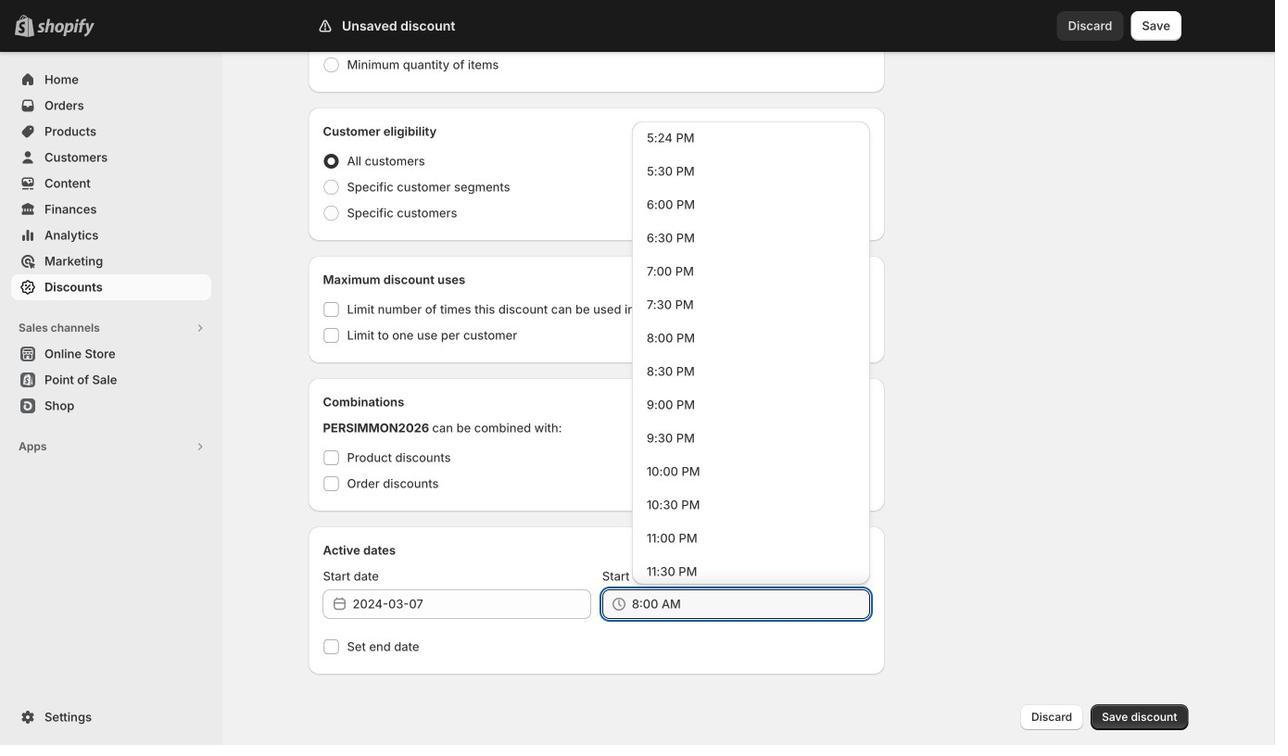 Task type: locate. For each thing, give the bounding box(es) containing it.
list box
[[632, 121, 871, 589]]



Task type: vqa. For each thing, say whether or not it's contained in the screenshot.
text box
no



Task type: describe. For each thing, give the bounding box(es) containing it.
Enter time text field
[[632, 590, 871, 619]]

shopify image
[[37, 18, 95, 37]]

YYYY-MM-DD text field
[[353, 590, 591, 619]]



